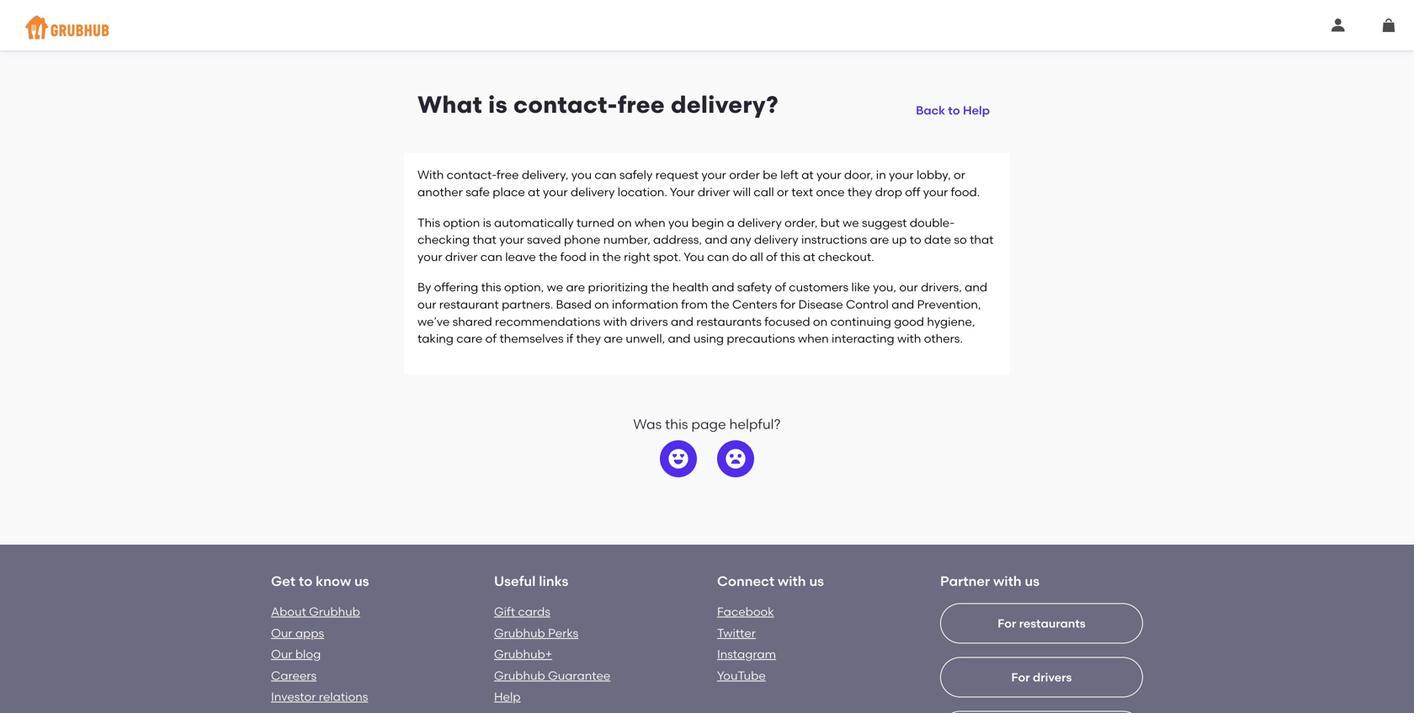 Task type: describe. For each thing, give the bounding box(es) containing it.
your up once
[[817, 168, 842, 182]]

drivers inside by offering this option, we are prioritizing the health and safety of customers like you, our drivers, and our restaurant partners. based on information from the centers for disease control and prevention, we've shared recommendations with drivers and restaurants focused on continuing good hygiene, taking care of themselves if they are unwell, and using precautions when interacting with others.
[[630, 314, 668, 329]]

drivers,
[[921, 280, 962, 295]]

for for for restaurants
[[998, 616, 1017, 631]]

facebook
[[718, 605, 775, 619]]

1 horizontal spatial free
[[618, 91, 665, 119]]

the right from
[[711, 297, 730, 312]]

interacting
[[832, 331, 895, 346]]

to for get to know us
[[299, 573, 313, 589]]

contact- inside 'with contact-free delivery, you can safely request your order be left at your door, in your lobby, or another safe place at your delivery location. your driver will call or text once they drop off your food.'
[[447, 168, 497, 182]]

safety
[[738, 280, 772, 295]]

prevention,
[[918, 297, 982, 312]]

place
[[493, 185, 525, 199]]

your down the lobby,
[[924, 185, 949, 199]]

with right the connect
[[778, 573, 806, 589]]

focused
[[765, 314, 811, 329]]

good
[[895, 314, 925, 329]]

is inside this option is automatically turned on when you begin a delivery order, but we suggest double- checking that your saved phone number, address, and any delivery instructions are up to date so that your driver can leave the food in the right spot. you can do all of this at checkout.
[[483, 215, 492, 230]]

for drivers
[[1012, 670, 1073, 685]]

useful
[[494, 573, 536, 589]]

with contact-free delivery, you can safely request your order be left at your door, in your lobby, or another safe place at your delivery location. your driver will call or text once they drop off your food.
[[418, 168, 981, 199]]

2 vertical spatial this
[[665, 416, 688, 432]]

what
[[418, 91, 483, 119]]

twitter
[[718, 626, 756, 640]]

2 horizontal spatial on
[[813, 314, 828, 329]]

know
[[316, 573, 351, 589]]

instructions
[[802, 233, 868, 247]]

and up good
[[892, 297, 915, 312]]

for restaurants link
[[941, 603, 1144, 713]]

on inside this option is automatically turned on when you begin a delivery order, but we suggest double- checking that your saved phone number, address, and any delivery instructions are up to date so that your driver can leave the food in the right spot. you can do all of this at checkout.
[[618, 215, 632, 230]]

1 our from the top
[[271, 626, 293, 640]]

hygiene,
[[928, 314, 976, 329]]

centers
[[733, 297, 778, 312]]

your down checking
[[418, 250, 443, 264]]

delivery,
[[522, 168, 569, 182]]

get
[[271, 573, 296, 589]]

they inside by offering this option, we are prioritizing the health and safety of customers like you, our drivers, and our restaurant partners. based on information from the centers for disease control and prevention, we've shared recommendations with drivers and restaurants focused on continuing good hygiene, taking care of themselves if they are unwell, and using precautions when interacting with others.
[[576, 331, 601, 346]]

1 vertical spatial at
[[528, 185, 540, 199]]

us for connect with us
[[810, 573, 825, 589]]

do
[[732, 250, 747, 264]]

using
[[694, 331, 724, 346]]

disease
[[799, 297, 844, 312]]

relations
[[319, 690, 368, 704]]

this
[[418, 215, 441, 230]]

1 vertical spatial on
[[595, 297, 609, 312]]

partners.
[[502, 297, 553, 312]]

double-
[[910, 215, 955, 230]]

help inside 'gift cards grubhub perks grubhub+ grubhub guarantee help'
[[494, 690, 521, 704]]

restaurant
[[439, 297, 499, 312]]

2 vertical spatial grubhub
[[494, 669, 546, 683]]

and left the safety
[[712, 280, 735, 295]]

control
[[846, 297, 889, 312]]

and left using
[[668, 331, 691, 346]]

you,
[[873, 280, 897, 295]]

the down saved on the left of the page
[[539, 250, 558, 264]]

back to help
[[916, 103, 990, 117]]

based
[[556, 297, 592, 312]]

apps
[[295, 626, 324, 640]]

will
[[733, 185, 751, 199]]

when inside by offering this option, we are prioritizing the health and safety of customers like you, our drivers, and our restaurant partners. based on information from the centers for disease control and prevention, we've shared recommendations with drivers and restaurants focused on continuing good hygiene, taking care of themselves if they are unwell, and using precautions when interacting with others.
[[798, 331, 829, 346]]

helpful?
[[730, 416, 781, 432]]

partner with us
[[941, 573, 1040, 589]]

for restaurants
[[998, 616, 1086, 631]]

this inside by offering this option, we are prioritizing the health and safety of customers like you, our drivers, and our restaurant partners. based on information from the centers for disease control and prevention, we've shared recommendations with drivers and restaurants focused on continuing good hygiene, taking care of themselves if they are unwell, and using precautions when interacting with others.
[[481, 280, 502, 295]]

checkout.
[[819, 250, 875, 264]]

to for back to help
[[949, 103, 961, 117]]

guarantee
[[548, 669, 611, 683]]

another
[[418, 185, 463, 199]]

customers
[[789, 280, 849, 295]]

instagram link
[[718, 647, 777, 662]]

partner
[[941, 573, 991, 589]]

investor                                     relations link
[[271, 690, 368, 704]]

gift cards link
[[494, 605, 551, 619]]

1 vertical spatial drivers
[[1033, 670, 1073, 685]]

option,
[[504, 280, 544, 295]]

and inside this option is automatically turned on when you begin a delivery order, but we suggest double- checking that your saved phone number, address, and any delivery instructions are up to date so that your driver can leave the food in the right spot. you can do all of this at checkout.
[[705, 233, 728, 247]]

2 our from the top
[[271, 647, 293, 662]]

recommendations
[[495, 314, 601, 329]]

0 horizontal spatial or
[[777, 185, 789, 199]]

about
[[271, 605, 306, 619]]

number,
[[604, 233, 651, 247]]

saved
[[527, 233, 561, 247]]

food.
[[951, 185, 981, 199]]

and down from
[[671, 314, 694, 329]]

order,
[[785, 215, 818, 230]]

0 vertical spatial or
[[954, 168, 966, 182]]

1 us from the left
[[355, 573, 369, 589]]

all
[[750, 250, 764, 264]]

was this page helpful?
[[634, 416, 781, 432]]

shared
[[453, 314, 492, 329]]

about grubhub link
[[271, 605, 360, 619]]

2 horizontal spatial can
[[708, 250, 730, 264]]

grubhub inside about grubhub our apps our                                     blog careers investor                                     relations
[[309, 605, 360, 619]]

like
[[852, 280, 871, 295]]

offering
[[434, 280, 479, 295]]

1 vertical spatial grubhub
[[494, 626, 546, 640]]

2 that from the left
[[970, 233, 994, 247]]

lobby,
[[917, 168, 951, 182]]

twitter link
[[718, 626, 756, 640]]

be
[[763, 168, 778, 182]]

spot.
[[654, 250, 682, 264]]

grubhub+ link
[[494, 647, 553, 662]]

call
[[754, 185, 775, 199]]

1 horizontal spatial are
[[604, 331, 623, 346]]

for
[[781, 297, 796, 312]]

cards
[[518, 605, 551, 619]]

are inside this option is automatically turned on when you begin a delivery order, but we suggest double- checking that your saved phone number, address, and any delivery instructions are up to date so that your driver can leave the food in the right spot. you can do all of this at checkout.
[[871, 233, 890, 247]]



Task type: vqa. For each thing, say whether or not it's contained in the screenshot.
Stir fried chicken with green peppers cooked in a black bean sauce.
no



Task type: locate. For each thing, give the bounding box(es) containing it.
0 horizontal spatial can
[[481, 250, 503, 264]]

that
[[473, 233, 497, 247], [970, 233, 994, 247]]

1 vertical spatial restaurants
[[1020, 616, 1086, 631]]

about grubhub our apps our                                     blog careers investor                                     relations
[[271, 605, 368, 704]]

can left leave
[[481, 250, 503, 264]]

we inside this option is automatically turned on when you begin a delivery order, but we suggest double- checking that your saved phone number, address, and any delivery instructions are up to date so that your driver can leave the food in the right spot. you can do all of this at checkout.
[[843, 215, 860, 230]]

1 vertical spatial when
[[798, 331, 829, 346]]

0 vertical spatial at
[[802, 168, 814, 182]]

or up "food."
[[954, 168, 966, 182]]

1 horizontal spatial contact-
[[514, 91, 618, 119]]

free inside 'with contact-free delivery, you can safely request your order be left at your door, in your lobby, or another safe place at your delivery location. your driver will call or text once they drop off your food.'
[[497, 168, 519, 182]]

on down prioritizing
[[595, 297, 609, 312]]

1 horizontal spatial you
[[669, 215, 689, 230]]

with down prioritizing
[[604, 314, 628, 329]]

at down 'delivery,'
[[528, 185, 540, 199]]

turned
[[577, 215, 615, 230]]

of inside this option is automatically turned on when you begin a delivery order, but we suggest double- checking that your saved phone number, address, and any delivery instructions are up to date so that your driver can leave the food in the right spot. you can do all of this at checkout.
[[767, 250, 778, 264]]

gift cards grubhub perks grubhub+ grubhub guarantee help
[[494, 605, 611, 704]]

2 vertical spatial delivery
[[755, 233, 799, 247]]

can left safely
[[595, 168, 617, 182]]

at
[[802, 168, 814, 182], [528, 185, 540, 199], [804, 250, 816, 264]]

this page was helpful image
[[669, 449, 689, 469]]

0 vertical spatial our
[[271, 626, 293, 640]]

1 horizontal spatial we
[[843, 215, 860, 230]]

address,
[[654, 233, 702, 247]]

our down the about
[[271, 626, 293, 640]]

1 small image from the left
[[1332, 19, 1346, 32]]

right
[[624, 250, 651, 264]]

this up "restaurant"
[[481, 280, 502, 295]]

0 horizontal spatial that
[[473, 233, 497, 247]]

1 horizontal spatial help
[[963, 103, 990, 117]]

and up prevention,
[[965, 280, 988, 295]]

safely
[[620, 168, 653, 182]]

up
[[892, 233, 907, 247]]

to right back
[[949, 103, 961, 117]]

or
[[954, 168, 966, 182], [777, 185, 789, 199]]

the down number, in the top left of the page
[[603, 250, 621, 264]]

grubhub+
[[494, 647, 553, 662]]

small image
[[1332, 19, 1346, 32], [1383, 19, 1396, 32]]

others.
[[925, 331, 963, 346]]

at up text
[[802, 168, 814, 182]]

0 vertical spatial we
[[843, 215, 860, 230]]

2 small image from the left
[[1383, 19, 1396, 32]]

0 vertical spatial of
[[767, 250, 778, 264]]

1 vertical spatial our
[[271, 647, 293, 662]]

when inside this option is automatically turned on when you begin a delivery order, but we suggest double- checking that your saved phone number, address, and any delivery instructions are up to date so that your driver can leave the food in the right spot. you can do all of this at checkout.
[[635, 215, 666, 230]]

get to know us
[[271, 573, 369, 589]]

1 vertical spatial contact-
[[447, 168, 497, 182]]

at down the instructions
[[804, 250, 816, 264]]

1 horizontal spatial can
[[595, 168, 617, 182]]

0 vertical spatial contact-
[[514, 91, 618, 119]]

safe
[[466, 185, 490, 199]]

in up the drop
[[877, 168, 887, 182]]

this right all
[[781, 250, 801, 264]]

that down option
[[473, 233, 497, 247]]

2 horizontal spatial this
[[781, 250, 801, 264]]

1 horizontal spatial driver
[[698, 185, 731, 199]]

restaurants
[[697, 314, 762, 329], [1020, 616, 1086, 631]]

with right partner
[[994, 573, 1022, 589]]

for inside for drivers link
[[1012, 670, 1031, 685]]

0 vertical spatial when
[[635, 215, 666, 230]]

drivers up unwell,
[[630, 314, 668, 329]]

food
[[561, 250, 587, 264]]

for
[[998, 616, 1017, 631], [1012, 670, 1031, 685]]

1 vertical spatial delivery
[[738, 215, 782, 230]]

but
[[821, 215, 840, 230]]

0 vertical spatial in
[[877, 168, 887, 182]]

to inside back to help link
[[949, 103, 961, 117]]

1 vertical spatial free
[[497, 168, 519, 182]]

restaurants up using
[[697, 314, 762, 329]]

of up for
[[775, 280, 787, 295]]

the
[[539, 250, 558, 264], [603, 250, 621, 264], [651, 280, 670, 295], [711, 297, 730, 312]]

are left unwell,
[[604, 331, 623, 346]]

2 horizontal spatial to
[[949, 103, 961, 117]]

when up number, in the top left of the page
[[635, 215, 666, 230]]

and
[[705, 233, 728, 247], [712, 280, 735, 295], [965, 280, 988, 295], [892, 297, 915, 312], [671, 314, 694, 329], [668, 331, 691, 346]]

0 horizontal spatial restaurants
[[697, 314, 762, 329]]

unwell,
[[626, 331, 665, 346]]

2 horizontal spatial are
[[871, 233, 890, 247]]

delivery up any
[[738, 215, 782, 230]]

order
[[730, 168, 760, 182]]

they down door,
[[848, 185, 873, 199]]

for for for drivers
[[1012, 670, 1031, 685]]

0 vertical spatial drivers
[[630, 314, 668, 329]]

are
[[871, 233, 890, 247], [566, 280, 585, 295], [604, 331, 623, 346]]

1 vertical spatial are
[[566, 280, 585, 295]]

in inside this option is automatically turned on when you begin a delivery order, but we suggest double- checking that your saved phone number, address, and any delivery instructions are up to date so that your driver can leave the food in the right spot. you can do all of this at checkout.
[[590, 250, 600, 264]]

the up the information
[[651, 280, 670, 295]]

facebook twitter instagram youtube
[[718, 605, 777, 683]]

back
[[916, 103, 946, 117]]

our down the by
[[418, 297, 437, 312]]

left
[[781, 168, 799, 182]]

you
[[572, 168, 592, 182], [669, 215, 689, 230]]

this option is automatically turned on when you begin a delivery order, but we suggest double- checking that your saved phone number, address, and any delivery instructions are up to date so that your driver can leave the food in the right spot. you can do all of this at checkout.
[[418, 215, 994, 264]]

help link
[[494, 690, 521, 704]]

0 vertical spatial free
[[618, 91, 665, 119]]

to right the up in the right of the page
[[910, 233, 922, 247]]

0 horizontal spatial we
[[547, 280, 564, 295]]

investor
[[271, 690, 316, 704]]

0 horizontal spatial our
[[418, 297, 437, 312]]

0 vertical spatial to
[[949, 103, 961, 117]]

to right get at the bottom left of the page
[[299, 573, 313, 589]]

0 vertical spatial driver
[[698, 185, 731, 199]]

they right if on the top left of page
[[576, 331, 601, 346]]

you inside 'with contact-free delivery, you can safely request your order be left at your door, in your lobby, or another safe place at your delivery location. your driver will call or text once they drop off your food.'
[[572, 168, 592, 182]]

1 horizontal spatial to
[[910, 233, 922, 247]]

us up 'for restaurants'
[[1025, 573, 1040, 589]]

contact- up safe on the left of the page
[[447, 168, 497, 182]]

0 vertical spatial is
[[489, 91, 508, 119]]

free up place
[[497, 168, 519, 182]]

precautions
[[727, 331, 796, 346]]

themselves
[[500, 331, 564, 346]]

prioritizing
[[588, 280, 648, 295]]

1 horizontal spatial that
[[970, 233, 994, 247]]

careers
[[271, 669, 317, 683]]

your up leave
[[500, 233, 524, 247]]

1 horizontal spatial when
[[798, 331, 829, 346]]

taking
[[418, 331, 454, 346]]

text
[[792, 185, 814, 199]]

our                                     blog link
[[271, 647, 321, 662]]

1 vertical spatial is
[[483, 215, 492, 230]]

1 horizontal spatial our
[[900, 280, 919, 295]]

for down 'for restaurants'
[[1012, 670, 1031, 685]]

us right the connect
[[810, 573, 825, 589]]

delivery?
[[671, 91, 779, 119]]

3 us from the left
[[1025, 573, 1040, 589]]

0 horizontal spatial contact-
[[447, 168, 497, 182]]

0 horizontal spatial drivers
[[630, 314, 668, 329]]

and down begin
[[705, 233, 728, 247]]

1 vertical spatial driver
[[445, 250, 478, 264]]

2 horizontal spatial us
[[1025, 573, 1040, 589]]

phone
[[564, 233, 601, 247]]

1 horizontal spatial restaurants
[[1020, 616, 1086, 631]]

continuing
[[831, 314, 892, 329]]

careers link
[[271, 669, 317, 683]]

youtube
[[718, 669, 766, 683]]

0 horizontal spatial us
[[355, 573, 369, 589]]

or down left
[[777, 185, 789, 199]]

1 vertical spatial our
[[418, 297, 437, 312]]

1 vertical spatial of
[[775, 280, 787, 295]]

at inside this option is automatically turned on when you begin a delivery order, but we suggest double- checking that your saved phone number, address, and any delivery instructions are up to date so that your driver can leave the food in the right spot. you can do all of this at checkout.
[[804, 250, 816, 264]]

0 vertical spatial they
[[848, 185, 873, 199]]

youtube link
[[718, 669, 766, 683]]

restaurants inside by offering this option, we are prioritizing the health and safety of customers like you, our drivers, and our restaurant partners. based on information from the centers for disease control and prevention, we've shared recommendations with drivers and restaurants focused on continuing good hygiene, taking care of themselves if they are unwell, and using precautions when interacting with others.
[[697, 314, 762, 329]]

delivery inside 'with contact-free delivery, you can safely request your order be left at your door, in your lobby, or another safe place at your delivery location. your driver will call or text once they drop off your food.'
[[571, 185, 615, 199]]

begin
[[692, 215, 725, 230]]

on down disease
[[813, 314, 828, 329]]

perks
[[548, 626, 579, 640]]

help right back
[[963, 103, 990, 117]]

0 horizontal spatial on
[[595, 297, 609, 312]]

gift
[[494, 605, 515, 619]]

1 horizontal spatial us
[[810, 573, 825, 589]]

0 horizontal spatial free
[[497, 168, 519, 182]]

1 horizontal spatial this
[[665, 416, 688, 432]]

0 horizontal spatial in
[[590, 250, 600, 264]]

by offering this option, we are prioritizing the health and safety of customers like you, our drivers, and our restaurant partners. based on information from the centers for disease control and prevention, we've shared recommendations with drivers and restaurants focused on continuing good hygiene, taking care of themselves if they are unwell, and using precautions when interacting with others.
[[418, 280, 988, 346]]

in right food
[[590, 250, 600, 264]]

by
[[418, 280, 431, 295]]

for down the partner with us
[[998, 616, 1017, 631]]

on up number, in the top left of the page
[[618, 215, 632, 230]]

care
[[457, 331, 483, 346]]

us right know
[[355, 573, 369, 589]]

is right option
[[483, 215, 492, 230]]

delivery up 'turned' in the top of the page
[[571, 185, 615, 199]]

facebook link
[[718, 605, 775, 619]]

we up the based
[[547, 280, 564, 295]]

if
[[567, 331, 574, 346]]

driver down checking
[[445, 250, 478, 264]]

0 vertical spatial our
[[900, 280, 919, 295]]

you up address,
[[669, 215, 689, 230]]

0 vertical spatial help
[[963, 103, 990, 117]]

that right so
[[970, 233, 994, 247]]

1 vertical spatial in
[[590, 250, 600, 264]]

when down focused
[[798, 331, 829, 346]]

we right "but"
[[843, 215, 860, 230]]

option
[[443, 215, 480, 230]]

instagram
[[718, 647, 777, 662]]

0 horizontal spatial they
[[576, 331, 601, 346]]

1 vertical spatial or
[[777, 185, 789, 199]]

1 horizontal spatial on
[[618, 215, 632, 230]]

this inside this option is automatically turned on when you begin a delivery order, but we suggest double- checking that your saved phone number, address, and any delivery instructions are up to date so that your driver can leave the food in the right spot. you can do all of this at checkout.
[[781, 250, 801, 264]]

2 us from the left
[[810, 573, 825, 589]]

can left do
[[708, 250, 730, 264]]

0 vertical spatial delivery
[[571, 185, 615, 199]]

0 vertical spatial grubhub
[[309, 605, 360, 619]]

0 horizontal spatial help
[[494, 690, 521, 704]]

1 vertical spatial you
[[669, 215, 689, 230]]

2 vertical spatial of
[[486, 331, 497, 346]]

this right was
[[665, 416, 688, 432]]

information
[[612, 297, 679, 312]]

this page was not helpful image
[[726, 449, 746, 469]]

2 vertical spatial at
[[804, 250, 816, 264]]

was
[[634, 416, 662, 432]]

off
[[906, 185, 921, 199]]

of right care
[[486, 331, 497, 346]]

our right 'you,'
[[900, 280, 919, 295]]

0 horizontal spatial driver
[[445, 250, 478, 264]]

contact- up 'delivery,'
[[514, 91, 618, 119]]

1 vertical spatial we
[[547, 280, 564, 295]]

contact-
[[514, 91, 618, 119], [447, 168, 497, 182]]

1 vertical spatial this
[[481, 280, 502, 295]]

automatically
[[494, 215, 574, 230]]

from
[[682, 297, 708, 312]]

to inside this option is automatically turned on when you begin a delivery order, but we suggest double- checking that your saved phone number, address, and any delivery instructions are up to date so that your driver can leave the food in the right spot. you can do all of this at checkout.
[[910, 233, 922, 247]]

can inside 'with contact-free delivery, you can safely request your order be left at your door, in your lobby, or another safe place at your delivery location. your driver will call or text once they drop off your food.'
[[595, 168, 617, 182]]

with down good
[[898, 331, 922, 346]]

for inside for restaurants link
[[998, 616, 1017, 631]]

free up safely
[[618, 91, 665, 119]]

your left order
[[702, 168, 727, 182]]

our up careers link
[[271, 647, 293, 662]]

with
[[418, 168, 444, 182]]

of right all
[[767, 250, 778, 264]]

you right 'delivery,'
[[572, 168, 592, 182]]

us for partner with us
[[1025, 573, 1040, 589]]

they
[[848, 185, 873, 199], [576, 331, 601, 346]]

grubhub down grubhub+
[[494, 669, 546, 683]]

0 vertical spatial restaurants
[[697, 314, 762, 329]]

leave
[[506, 250, 536, 264]]

0 vertical spatial you
[[572, 168, 592, 182]]

our
[[900, 280, 919, 295], [418, 297, 437, 312]]

0 horizontal spatial when
[[635, 215, 666, 230]]

2 vertical spatial are
[[604, 331, 623, 346]]

grubhub down know
[[309, 605, 360, 619]]

1 vertical spatial help
[[494, 690, 521, 704]]

restaurants up the for drivers
[[1020, 616, 1086, 631]]

1 horizontal spatial or
[[954, 168, 966, 182]]

connect with us
[[718, 573, 825, 589]]

your up off
[[889, 168, 914, 182]]

connect
[[718, 573, 775, 589]]

you inside this option is automatically turned on when you begin a delivery order, but we suggest double- checking that your saved phone number, address, and any delivery instructions are up to date so that your driver can leave the food in the right spot. you can do all of this at checkout.
[[669, 215, 689, 230]]

they inside 'with contact-free delivery, you can safely request your order be left at your door, in your lobby, or another safe place at your delivery location. your driver will call or text once they drop off your food.'
[[848, 185, 873, 199]]

us
[[355, 573, 369, 589], [810, 573, 825, 589], [1025, 573, 1040, 589]]

0 vertical spatial for
[[998, 616, 1017, 631]]

help down grubhub+ link
[[494, 690, 521, 704]]

a
[[727, 215, 735, 230]]

of
[[767, 250, 778, 264], [775, 280, 787, 295], [486, 331, 497, 346]]

suggest
[[862, 215, 907, 230]]

0 vertical spatial on
[[618, 215, 632, 230]]

1 vertical spatial they
[[576, 331, 601, 346]]

1 horizontal spatial drivers
[[1033, 670, 1073, 685]]

0 horizontal spatial you
[[572, 168, 592, 182]]

location.
[[618, 185, 668, 199]]

we've
[[418, 314, 450, 329]]

grubhub logo image
[[25, 11, 109, 44]]

in inside 'with contact-free delivery, you can safely request your order be left at your door, in your lobby, or another safe place at your delivery location. your driver will call or text once they drop off your food.'
[[877, 168, 887, 182]]

driver inside this option is automatically turned on when you begin a delivery order, but we suggest double- checking that your saved phone number, address, and any delivery instructions are up to date so that your driver can leave the food in the right spot. you can do all of this at checkout.
[[445, 250, 478, 264]]

are up the based
[[566, 280, 585, 295]]

driver inside 'with contact-free delivery, you can safely request your order be left at your door, in your lobby, or another safe place at your delivery location. your driver will call or text once they drop off your food.'
[[698, 185, 731, 199]]

are down suggest
[[871, 233, 890, 247]]

our apps link
[[271, 626, 324, 640]]

grubhub down gift cards link
[[494, 626, 546, 640]]

we inside by offering this option, we are prioritizing the health and safety of customers like you, our drivers, and our restaurant partners. based on information from the centers for disease control and prevention, we've shared recommendations with drivers and restaurants focused on continuing good hygiene, taking care of themselves if they are unwell, and using precautions when interacting with others.
[[547, 280, 564, 295]]

help
[[963, 103, 990, 117], [494, 690, 521, 704]]

your down 'delivery,'
[[543, 185, 568, 199]]

drop
[[876, 185, 903, 199]]

1 vertical spatial for
[[1012, 670, 1031, 685]]

2 vertical spatial to
[[299, 573, 313, 589]]

once
[[817, 185, 845, 199]]

delivery up all
[[755, 233, 799, 247]]

1 that from the left
[[473, 233, 497, 247]]

1 horizontal spatial small image
[[1383, 19, 1396, 32]]

0 vertical spatial are
[[871, 233, 890, 247]]

1 vertical spatial to
[[910, 233, 922, 247]]

drivers down 'for restaurants'
[[1033, 670, 1073, 685]]

0 horizontal spatial this
[[481, 280, 502, 295]]

driver left will
[[698, 185, 731, 199]]

0 horizontal spatial to
[[299, 573, 313, 589]]

0 vertical spatial this
[[781, 250, 801, 264]]

2 vertical spatial on
[[813, 314, 828, 329]]

is right 'what'
[[489, 91, 508, 119]]

0 horizontal spatial small image
[[1332, 19, 1346, 32]]

this
[[781, 250, 801, 264], [481, 280, 502, 295], [665, 416, 688, 432]]



